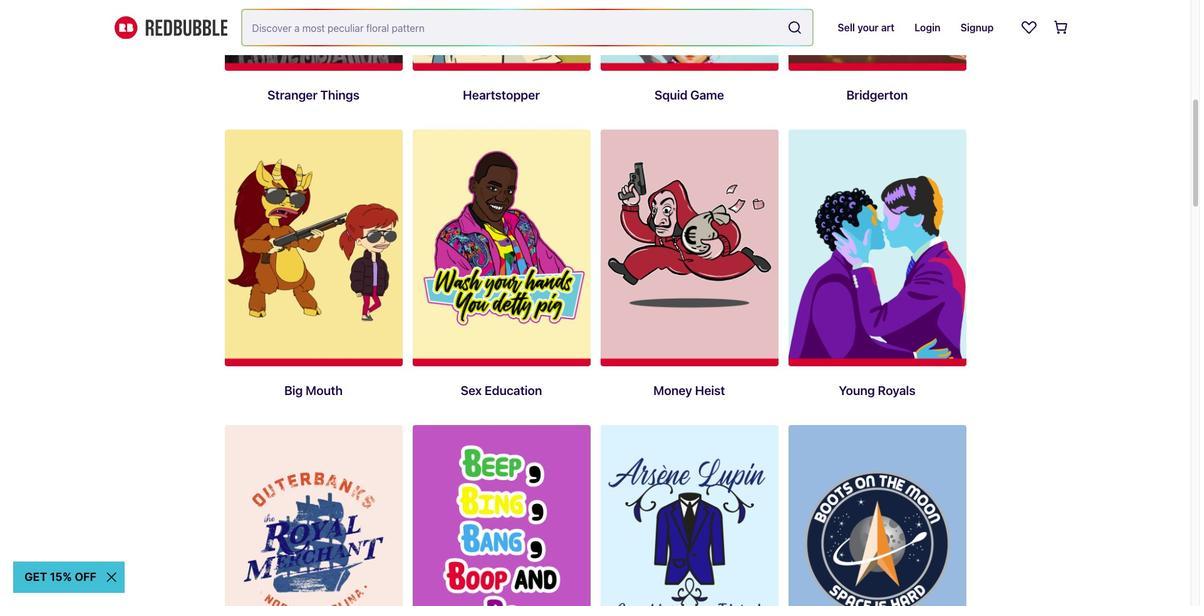 Task type: vqa. For each thing, say whether or not it's contained in the screenshot.
the $31.93
no



Task type: locate. For each thing, give the bounding box(es) containing it.
storybots image
[[413, 426, 591, 607]]

sex education link
[[413, 130, 591, 416]]

bridgerton link
[[789, 0, 967, 119]]

squid game link
[[601, 0, 779, 119]]

None field
[[242, 10, 813, 45]]

heist
[[696, 384, 726, 398]]

game
[[691, 88, 725, 102]]

sex education image
[[413, 130, 591, 367]]

redbubble logo image
[[114, 16, 227, 39]]

stranger things link
[[225, 0, 403, 119]]

squid game image
[[601, 0, 779, 71]]

young royals link
[[789, 130, 967, 416]]

sex education
[[461, 384, 543, 398]]

outer banks image
[[225, 426, 403, 607]]

sex
[[461, 384, 482, 398]]

money heist link
[[601, 130, 779, 416]]

young
[[839, 384, 876, 398]]

heartstopper
[[463, 88, 540, 102]]

bridgerton image
[[789, 0, 967, 71]]

money heist image
[[601, 130, 779, 367]]

squid
[[655, 88, 688, 102]]

stranger things image
[[225, 0, 403, 71]]

big mouth link
[[225, 130, 403, 416]]



Task type: describe. For each thing, give the bounding box(es) containing it.
heartstopper image
[[413, 0, 591, 71]]

royals
[[878, 384, 916, 398]]

mouth
[[306, 384, 343, 398]]

money heist
[[654, 384, 726, 398]]

big mouth
[[284, 384, 343, 398]]

big mouth image
[[225, 130, 403, 367]]

money
[[654, 384, 693, 398]]

young royals
[[839, 384, 916, 398]]

young royals image
[[789, 130, 967, 367]]

things
[[321, 88, 360, 102]]

squid game
[[655, 88, 725, 102]]

Search term search field
[[242, 10, 783, 45]]

bridgerton
[[847, 88, 908, 102]]

heartstopper link
[[413, 0, 591, 119]]

stranger
[[268, 88, 318, 102]]

space force image
[[789, 426, 967, 607]]

education
[[485, 384, 543, 398]]

big
[[284, 384, 303, 398]]

lupin image
[[601, 426, 779, 607]]

stranger things
[[268, 88, 360, 102]]



